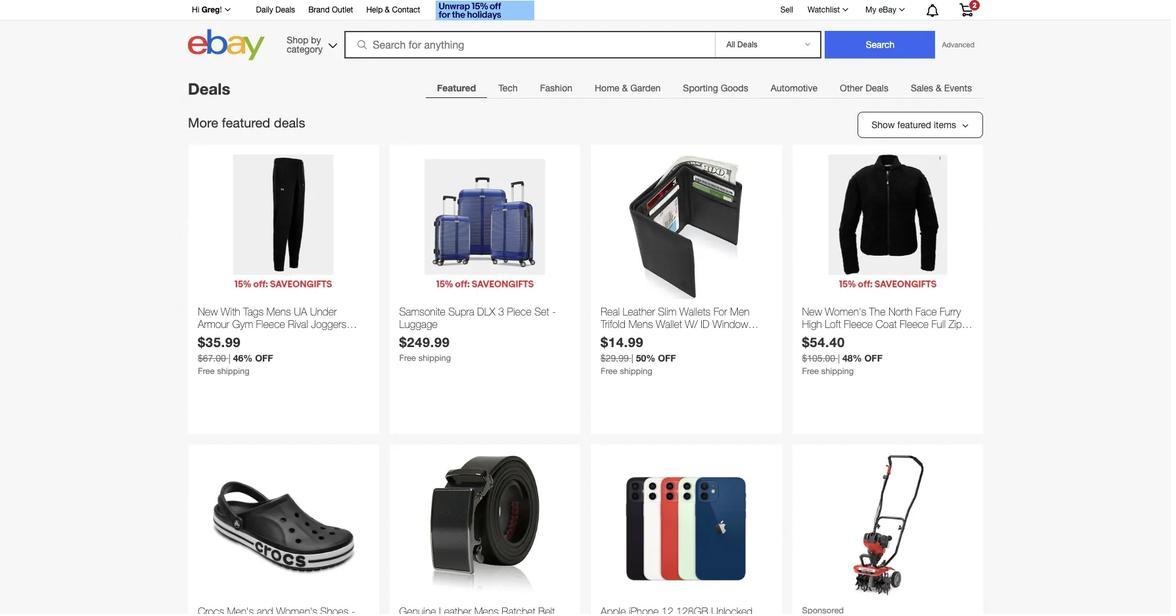 Task type: vqa. For each thing, say whether or not it's contained in the screenshot.


Task type: describe. For each thing, give the bounding box(es) containing it.
w/
[[685, 318, 698, 330]]

leather
[[623, 306, 655, 318]]

& for contact
[[385, 5, 390, 14]]

real leather slim wallets for men trifold mens wallet w/ id window rfid blocking
[[601, 306, 750, 343]]

high
[[802, 318, 822, 330]]

sell
[[781, 5, 793, 14]]

featured for show
[[898, 120, 932, 130]]

3
[[498, 306, 504, 318]]

other
[[840, 83, 863, 93]]

fleece for $35.99
[[256, 318, 285, 330]]

show featured items
[[872, 120, 957, 130]]

featured for more
[[222, 115, 270, 130]]

$105.00
[[802, 353, 836, 364]]

46%
[[233, 352, 253, 364]]

& for events
[[936, 83, 942, 93]]

featured tab list
[[426, 74, 983, 101]]

$67.00
[[198, 353, 226, 364]]

free for $54.40
[[802, 366, 819, 376]]

featured
[[437, 82, 476, 93]]

0 horizontal spatial deals
[[188, 80, 230, 98]]

sweatpants
[[225, 331, 277, 343]]

sales & events link
[[900, 75, 983, 101]]

hi greg !
[[192, 5, 222, 14]]

shipping for $35.99
[[217, 366, 250, 376]]

$35.99
[[198, 334, 241, 350]]

wallets
[[680, 306, 711, 318]]

automotive
[[771, 83, 818, 93]]

deals
[[274, 115, 305, 130]]

shop by category button
[[281, 29, 340, 58]]

loft
[[825, 318, 841, 330]]

featured menu bar
[[426, 74, 983, 101]]

daily deals
[[256, 5, 295, 14]]

wallet
[[656, 318, 682, 330]]

home & garden link
[[584, 75, 672, 101]]

off for $14.99
[[658, 352, 676, 364]]

deals for daily deals
[[276, 5, 295, 14]]

shipping for $54.40
[[821, 366, 854, 376]]

sales & events
[[911, 83, 972, 93]]

none submit inside the shop by category banner
[[825, 31, 936, 59]]

supra
[[449, 306, 474, 318]]

tech
[[499, 83, 518, 93]]

slim
[[658, 306, 677, 318]]

mens inside real leather slim wallets for men trifold mens wallet w/ id window rfid blocking
[[629, 318, 653, 330]]

my ebay link
[[859, 2, 911, 18]]

piece
[[507, 306, 532, 318]]

real
[[601, 306, 620, 318]]

brand outlet
[[308, 5, 353, 14]]

face
[[916, 306, 937, 318]]

rfid
[[601, 331, 622, 343]]

shipping for $14.99
[[620, 366, 653, 376]]

-
[[552, 306, 556, 318]]

blocking
[[625, 331, 662, 343]]

by
[[311, 35, 321, 45]]

sales
[[911, 83, 934, 93]]

| for $54.40
[[838, 353, 840, 364]]

fashion
[[540, 83, 573, 93]]

$14.99
[[601, 334, 644, 350]]

brand outlet link
[[308, 3, 353, 18]]

samsonite
[[399, 306, 446, 318]]

shop by category banner
[[185, 0, 983, 64]]

sell link
[[775, 5, 799, 14]]

3 fleece from the left
[[900, 318, 929, 330]]

2 link
[[952, 0, 981, 19]]

sporting goods
[[683, 83, 749, 93]]

show
[[872, 120, 895, 130]]

trifold
[[601, 318, 626, 330]]

deals for other deals
[[866, 83, 889, 93]]

& for garden
[[622, 83, 628, 93]]

more
[[188, 115, 218, 130]]

my
[[866, 5, 877, 14]]

contact
[[392, 5, 420, 14]]

show featured items button
[[858, 112, 983, 138]]

goods
[[721, 83, 749, 93]]

under
[[310, 306, 337, 318]]

off for $35.99
[[255, 352, 273, 364]]

gym
[[232, 318, 253, 330]]

48%
[[843, 352, 862, 364]]

joggers
[[311, 318, 347, 330]]

other deals
[[840, 83, 889, 93]]

tech link
[[487, 75, 529, 101]]

zip
[[949, 318, 962, 330]]

new for $54.40
[[802, 306, 822, 318]]

help & contact
[[366, 5, 420, 14]]

items
[[934, 120, 957, 130]]

home & garden
[[595, 83, 661, 93]]

daily
[[256, 5, 273, 14]]

my ebay
[[866, 5, 897, 14]]

off for $54.40
[[865, 352, 883, 364]]

sporting goods link
[[672, 75, 760, 101]]



Task type: locate. For each thing, give the bounding box(es) containing it.
0 horizontal spatial &
[[385, 5, 390, 14]]

luggage
[[399, 318, 438, 330]]

outlet
[[332, 5, 353, 14]]

new up "armour"
[[198, 306, 218, 318]]

$14.99 $29.99 | 50% off free shipping
[[601, 334, 676, 376]]

2 | from the left
[[632, 353, 634, 364]]

deals inside 'featured' menu bar
[[866, 83, 889, 93]]

off right 50%
[[658, 352, 676, 364]]

& right help
[[385, 5, 390, 14]]

mens down leather
[[629, 318, 653, 330]]

set
[[535, 306, 549, 318]]

samsonite supra dlx 3 piece set - luggage link
[[399, 306, 571, 334]]

1 horizontal spatial &
[[622, 83, 628, 93]]

1 fleece from the left
[[256, 318, 285, 330]]

featured link
[[426, 75, 487, 101]]

real leather slim wallets for men trifold mens wallet w/ id window rfid blocking link
[[601, 306, 772, 343]]

advanced link
[[936, 32, 981, 58]]

new women's the north face furry high loft  fleece coat fleece full zip jacket link
[[802, 306, 974, 343]]

dlx
[[477, 306, 495, 318]]

2 fleece from the left
[[844, 318, 873, 330]]

sporting
[[683, 83, 718, 93]]

women's
[[825, 306, 867, 318]]

2 horizontal spatial deals
[[866, 83, 889, 93]]

new inside new with tags mens ua under armour gym fleece rival joggers pants sweatpants
[[198, 306, 218, 318]]

deals right other
[[866, 83, 889, 93]]

new with tags mens ua under armour gym fleece rival joggers pants sweatpants link
[[198, 306, 369, 343]]

fleece for $54.40
[[844, 318, 873, 330]]

new with tags mens ua under armour gym fleece rival joggers pants sweatpants
[[198, 306, 347, 343]]

hi
[[192, 5, 199, 14]]

fleece down face
[[900, 318, 929, 330]]

2 horizontal spatial |
[[838, 353, 840, 364]]

furry
[[940, 306, 961, 318]]

more featured deals
[[188, 115, 305, 130]]

fleece down tags
[[256, 318, 285, 330]]

0 horizontal spatial fleece
[[256, 318, 285, 330]]

ua
[[294, 306, 307, 318]]

1 horizontal spatial new
[[802, 306, 822, 318]]

shipping inside samsonite supra dlx 3 piece set - luggage $249.99 free shipping
[[419, 353, 451, 363]]

deals up more
[[188, 80, 230, 98]]

home
[[595, 83, 620, 93]]

| left 50%
[[632, 353, 634, 364]]

&
[[385, 5, 390, 14], [622, 83, 628, 93], [936, 83, 942, 93]]

shipping down 50%
[[620, 366, 653, 376]]

fleece inside new with tags mens ua under armour gym fleece rival joggers pants sweatpants
[[256, 318, 285, 330]]

shop by category
[[287, 35, 323, 54]]

!
[[220, 5, 222, 14]]

3 | from the left
[[838, 353, 840, 364]]

off inside $35.99 $67.00 | 46% off free shipping
[[255, 352, 273, 364]]

coat
[[876, 318, 897, 330]]

1 vertical spatial mens
[[629, 318, 653, 330]]

shipping down the $249.99
[[419, 353, 451, 363]]

free for $14.99
[[601, 366, 618, 376]]

fleece down 'women's'
[[844, 318, 873, 330]]

samsonite supra dlx 3 piece set - luggage $249.99 free shipping
[[399, 306, 556, 363]]

ebay
[[879, 5, 897, 14]]

0 horizontal spatial new
[[198, 306, 218, 318]]

1 new from the left
[[198, 306, 218, 318]]

shipping inside $35.99 $67.00 | 46% off free shipping
[[217, 366, 250, 376]]

| inside $35.99 $67.00 | 46% off free shipping
[[229, 353, 231, 364]]

north
[[889, 306, 913, 318]]

1 off from the left
[[255, 352, 273, 364]]

1 horizontal spatial fleece
[[844, 318, 873, 330]]

free inside samsonite supra dlx 3 piece set - luggage $249.99 free shipping
[[399, 353, 416, 363]]

category
[[287, 44, 323, 54]]

free inside $14.99 $29.99 | 50% off free shipping
[[601, 366, 618, 376]]

None submit
[[825, 31, 936, 59]]

new women's the north face furry high loft  fleece coat fleece full zip jacket
[[802, 306, 962, 343]]

new
[[198, 306, 218, 318], [802, 306, 822, 318]]

2 off from the left
[[658, 352, 676, 364]]

deals right 'daily'
[[276, 5, 295, 14]]

id
[[701, 318, 710, 330]]

| for $14.99
[[632, 353, 634, 364]]

0 horizontal spatial off
[[255, 352, 273, 364]]

50%
[[636, 352, 656, 364]]

2 horizontal spatial off
[[865, 352, 883, 364]]

armour
[[198, 318, 229, 330]]

2 new from the left
[[802, 306, 822, 318]]

off
[[255, 352, 273, 364], [658, 352, 676, 364], [865, 352, 883, 364]]

1 horizontal spatial featured
[[898, 120, 932, 130]]

advanced
[[942, 41, 975, 49]]

off inside $14.99 $29.99 | 50% off free shipping
[[658, 352, 676, 364]]

featured inside dropdown button
[[898, 120, 932, 130]]

1 horizontal spatial deals
[[276, 5, 295, 14]]

new for $35.99
[[198, 306, 218, 318]]

rival
[[288, 318, 308, 330]]

new up high
[[802, 306, 822, 318]]

1 horizontal spatial |
[[632, 353, 634, 364]]

full
[[932, 318, 946, 330]]

garden
[[631, 83, 661, 93]]

account navigation
[[185, 0, 983, 22]]

Search for anything text field
[[347, 32, 713, 57]]

tags
[[243, 306, 264, 318]]

brand
[[308, 5, 330, 14]]

shop
[[287, 35, 309, 45]]

shipping inside $14.99 $29.99 | 50% off free shipping
[[620, 366, 653, 376]]

$54.40
[[802, 334, 845, 350]]

featured left 'items'
[[898, 120, 932, 130]]

watchlist link
[[801, 2, 855, 18]]

$35.99 $67.00 | 46% off free shipping
[[198, 334, 273, 376]]

0 horizontal spatial |
[[229, 353, 231, 364]]

free
[[399, 353, 416, 363], [198, 366, 215, 376], [601, 366, 618, 376], [802, 366, 819, 376]]

help & contact link
[[366, 3, 420, 18]]

events
[[944, 83, 972, 93]]

& right sales
[[936, 83, 942, 93]]

| inside $14.99 $29.99 | 50% off free shipping
[[632, 353, 634, 364]]

free inside $54.40 $105.00 | 48% off free shipping
[[802, 366, 819, 376]]

fleece
[[256, 318, 285, 330], [844, 318, 873, 330], [900, 318, 929, 330]]

for
[[714, 306, 727, 318]]

free down $105.00
[[802, 366, 819, 376]]

0 vertical spatial mens
[[267, 306, 291, 318]]

0 horizontal spatial mens
[[267, 306, 291, 318]]

free down "$29.99"
[[601, 366, 618, 376]]

2
[[973, 1, 977, 9]]

mens inside new with tags mens ua under armour gym fleece rival joggers pants sweatpants
[[267, 306, 291, 318]]

mens
[[267, 306, 291, 318], [629, 318, 653, 330]]

1 horizontal spatial off
[[658, 352, 676, 364]]

free inside $35.99 $67.00 | 46% off free shipping
[[198, 366, 215, 376]]

shipping
[[419, 353, 451, 363], [217, 366, 250, 376], [620, 366, 653, 376], [821, 366, 854, 376]]

| inside $54.40 $105.00 | 48% off free shipping
[[838, 353, 840, 364]]

0 horizontal spatial featured
[[222, 115, 270, 130]]

off right "46%"
[[255, 352, 273, 364]]

1 horizontal spatial mens
[[629, 318, 653, 330]]

the
[[869, 306, 886, 318]]

shipping inside $54.40 $105.00 | 48% off free shipping
[[821, 366, 854, 376]]

free for $35.99
[[198, 366, 215, 376]]

shipping down 48%
[[821, 366, 854, 376]]

| left 48%
[[838, 353, 840, 364]]

2 horizontal spatial &
[[936, 83, 942, 93]]

2 horizontal spatial fleece
[[900, 318, 929, 330]]

$29.99
[[601, 353, 629, 364]]

& right 'home'
[[622, 83, 628, 93]]

watchlist
[[808, 5, 840, 14]]

mens left ua
[[267, 306, 291, 318]]

men
[[730, 306, 750, 318]]

off right 48%
[[865, 352, 883, 364]]

deals
[[276, 5, 295, 14], [188, 80, 230, 98], [866, 83, 889, 93]]

automotive link
[[760, 75, 829, 101]]

| for $35.99
[[229, 353, 231, 364]]

pants
[[198, 331, 222, 343]]

other deals link
[[829, 75, 900, 101]]

get an extra 15% off image
[[436, 1, 535, 20]]

$54.40 $105.00 | 48% off free shipping
[[802, 334, 883, 376]]

deals inside account navigation
[[276, 5, 295, 14]]

help
[[366, 5, 383, 14]]

off inside $54.40 $105.00 | 48% off free shipping
[[865, 352, 883, 364]]

with
[[221, 306, 240, 318]]

| left "46%"
[[229, 353, 231, 364]]

3 off from the left
[[865, 352, 883, 364]]

featured right more
[[222, 115, 270, 130]]

1 | from the left
[[229, 353, 231, 364]]

free down the $249.99
[[399, 353, 416, 363]]

free down "$67.00"
[[198, 366, 215, 376]]

daily deals link
[[256, 3, 295, 18]]

fashion link
[[529, 75, 584, 101]]

|
[[229, 353, 231, 364], [632, 353, 634, 364], [838, 353, 840, 364]]

new inside the new women's the north face furry high loft  fleece coat fleece full zip jacket
[[802, 306, 822, 318]]

shipping down "46%"
[[217, 366, 250, 376]]

& inside account navigation
[[385, 5, 390, 14]]



